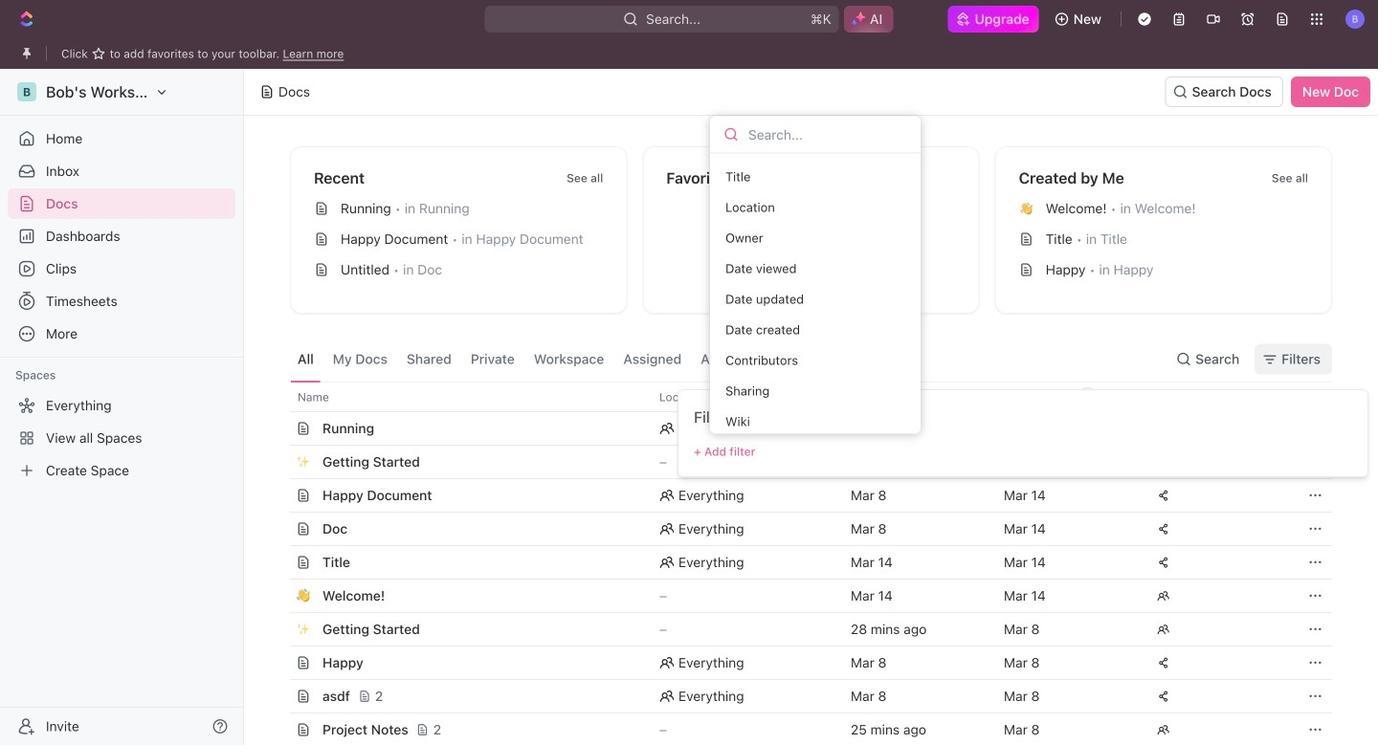 Task type: vqa. For each thing, say whether or not it's contained in the screenshot.
fifth row
yes



Task type: locate. For each thing, give the bounding box(es) containing it.
tree inside sidebar navigation
[[8, 391, 236, 486]]

row
[[269, 382, 1333, 413], [269, 412, 1333, 446], [269, 445, 1333, 480], [269, 479, 1333, 513], [269, 512, 1333, 547], [269, 546, 1333, 580], [269, 579, 1333, 614], [269, 613, 1333, 647], [269, 646, 1333, 681], [269, 680, 1333, 714], [269, 713, 1333, 746]]

9 row from the top
[[269, 646, 1333, 681]]

2 row from the top
[[269, 412, 1333, 446]]

cell for 8th row from the bottom
[[269, 480, 290, 512]]

column header
[[269, 382, 290, 413]]

cell for 2nd row from the top of the page
[[269, 413, 290, 445]]

no favorited docs image
[[773, 190, 850, 267]]

11 row from the top
[[269, 713, 1333, 746]]

3 row from the top
[[269, 445, 1333, 480]]

6 row from the top
[[269, 546, 1333, 580]]

cell
[[269, 413, 290, 445], [269, 446, 290, 479], [840, 446, 993, 479], [993, 446, 1146, 479], [1146, 446, 1299, 479], [1299, 446, 1333, 479], [269, 480, 290, 512], [269, 513, 290, 546], [269, 547, 290, 579], [269, 580, 290, 613], [269, 614, 290, 646], [269, 647, 290, 680], [269, 681, 290, 713], [269, 714, 290, 746]]

10 row from the top
[[269, 680, 1333, 714]]

8 row from the top
[[269, 613, 1333, 647]]

sidebar navigation
[[0, 69, 244, 746]]

4 row from the top
[[269, 479, 1333, 513]]

tree
[[8, 391, 236, 486]]

tab list
[[290, 337, 765, 382]]

Search... text field
[[749, 120, 908, 149]]

table
[[269, 382, 1333, 746]]

1 row from the top
[[269, 382, 1333, 413]]



Task type: describe. For each thing, give the bounding box(es) containing it.
cell for tenth row from the top of the page
[[269, 681, 290, 713]]

cell for fifth row from the top of the page
[[269, 513, 290, 546]]

cell for eighth row from the top
[[269, 614, 290, 646]]

cell for 7th row from the top of the page
[[269, 580, 290, 613]]

cell for ninth row from the bottom
[[269, 446, 290, 479]]

cell for 11th row from the top
[[269, 714, 290, 746]]

cell for 6th row
[[269, 547, 290, 579]]

cell for ninth row
[[269, 647, 290, 680]]

5 row from the top
[[269, 512, 1333, 547]]

7 row from the top
[[269, 579, 1333, 614]]



